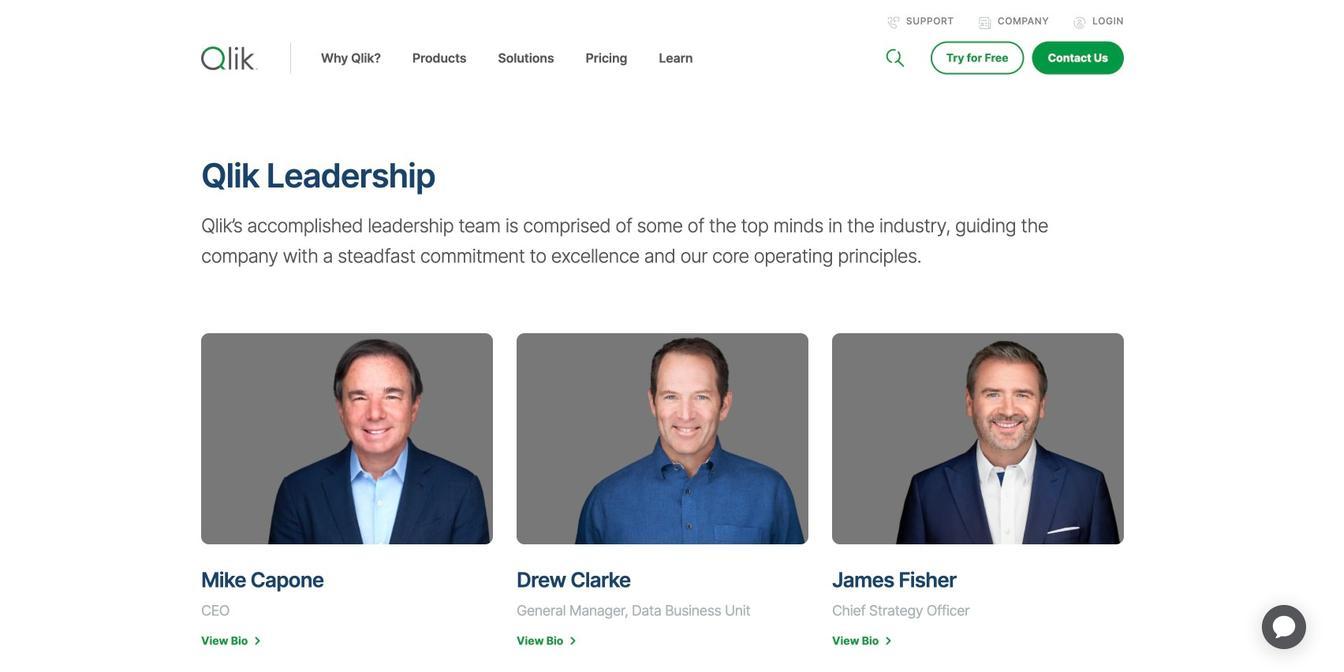 Task type: locate. For each thing, give the bounding box(es) containing it.
application
[[1243, 587, 1325, 669]]

login image
[[1074, 17, 1086, 29]]

support image
[[887, 17, 900, 29]]

qlik image
[[201, 47, 258, 70]]



Task type: describe. For each thing, give the bounding box(es) containing it.
qlik leadership team: drew clarke - general manager, data business unit image
[[517, 334, 809, 545]]

qlik leadership team: james fisher - chief strategy officer image
[[832, 334, 1124, 545]]

company image
[[979, 17, 992, 29]]

qlik leadership team: mike capone - ceo image
[[201, 334, 493, 545]]



